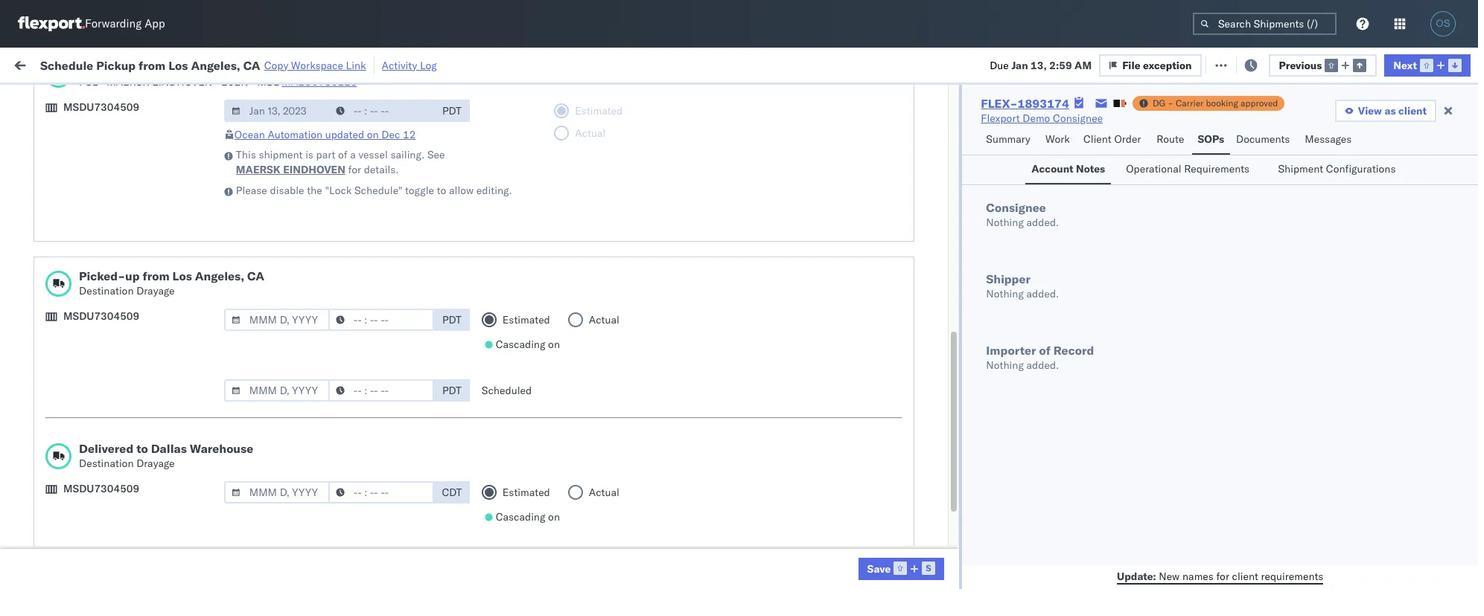 Task type: describe. For each thing, give the bounding box(es) containing it.
lagerfeld for flex-2130387
[[858, 410, 902, 423]]

import work
[[127, 58, 189, 71]]

progress
[[233, 92, 271, 103]]

3 karl from the top
[[836, 574, 855, 587]]

am down 'disable' on the top of the page
[[286, 246, 303, 260]]

client inside button
[[1399, 104, 1427, 118]]

1 ceau7522281, from the top
[[1002, 115, 1078, 128]]

10 resize handle column header from the left
[[1392, 115, 1410, 590]]

4 hlxu6269489, from the top
[[1081, 213, 1157, 226]]

nov for 4th schedule pickup from los angeles, ca "link" from the bottom
[[331, 115, 351, 128]]

next button
[[1385, 54, 1471, 76]]

schedule delivery appointment button for 2:59 am edt, nov 5, 2022
[[34, 146, 183, 163]]

bosch ocean test for 2:59 am edt, nov 5, 2022
[[603, 115, 688, 128]]

7:00 pm est, dec 23, 2022
[[261, 312, 396, 325]]

record
[[1054, 343, 1094, 358]]

2 lhuu7894563, from the top
[[1002, 344, 1079, 358]]

2 1889466 from the top
[[927, 279, 973, 292]]

netherlands for second schedule pickup from rotterdam, netherlands link
[[34, 548, 93, 561]]

4 1846748 from the top
[[927, 213, 973, 227]]

4 schedule delivery appointment link from the top
[[34, 507, 183, 522]]

2 flex-2130384 from the top
[[895, 541, 973, 555]]

filtered by:
[[15, 91, 68, 105]]

test123456 for 4th schedule pickup from los angeles, ca "link" from the bottom
[[1108, 115, 1170, 128]]

: for status
[[108, 92, 111, 103]]

1 1889466 from the top
[[927, 246, 973, 260]]

client order button
[[1078, 126, 1151, 155]]

operational
[[1126, 162, 1182, 176]]

integration test account - karl lagerfeld for flex-2130387
[[709, 410, 902, 423]]

13,
[[1031, 58, 1047, 72]]

documents for second upload customs clearance documents link from the bottom of the page
[[166, 213, 220, 226]]

los for confirm pickup from los angeles, ca link
[[134, 311, 151, 324]]

4 hlxu8034992 from the top
[[1160, 213, 1233, 226]]

2:59 am est, dec 14, 2022 for schedule delivery appointment
[[261, 279, 397, 292]]

3 ocean fcl from the top
[[497, 246, 549, 260]]

ca for 1st schedule pickup from los angeles, ca "link" from the bottom
[[203, 442, 218, 456]]

los up the status : ready for work, blocked, in progress
[[169, 58, 188, 73]]

hlxu8034992 for 2:59 am edt, nov 5, 2022 schedule delivery appointment link
[[1160, 147, 1233, 161]]

client for client order
[[1084, 133, 1112, 146]]

2 schedule pickup from rotterdam, netherlands link from the top
[[34, 532, 232, 562]]

2 resize handle column header from the left
[[415, 115, 432, 590]]

ca for second schedule pickup from los angeles, ca "link"
[[203, 180, 218, 193]]

2 hlxu6269489, from the top
[[1081, 147, 1157, 161]]

dec left 12
[[382, 128, 400, 142]]

schedule delivery appointment for 2:59 am est, dec 14, 2022
[[34, 278, 183, 292]]

booking
[[1206, 98, 1239, 109]]

activity
[[382, 58, 417, 72]]

importer of record nothing added.
[[986, 343, 1094, 372]]

warehouse
[[190, 442, 253, 457]]

0 horizontal spatial file exception
[[1123, 58, 1192, 72]]

maeu9736123
[[282, 75, 357, 89]]

1 8:30 from the top
[[261, 508, 283, 522]]

forwarding app link
[[18, 16, 165, 31]]

numbers for container numbers
[[1002, 127, 1039, 139]]

for for update:
[[1217, 570, 1230, 584]]

dg - carrier booking approved
[[1153, 98, 1278, 109]]

import
[[127, 58, 160, 71]]

3 hlxu6269489, from the top
[[1081, 180, 1157, 194]]

3 edt, from the top
[[306, 181, 329, 194]]

0 horizontal spatial client
[[1232, 570, 1259, 584]]

workspace
[[291, 58, 343, 72]]

4 schedule pickup from los angeles, ca from the top
[[34, 442, 218, 456]]

2 schedule pickup from los angeles, ca link from the top
[[34, 179, 218, 194]]

1 schedule pickup from los angeles, ca from the top
[[34, 114, 218, 128]]

28,
[[355, 476, 372, 489]]

at
[[297, 58, 306, 71]]

4 schedule pickup from los angeles, ca button from the top
[[34, 441, 218, 458]]

forwarding app
[[85, 17, 165, 31]]

part
[[316, 148, 336, 162]]

appointment for 2:59 am edt, nov 5, 2022
[[122, 147, 183, 161]]

1 edt, from the top
[[306, 115, 329, 128]]

4 ceau7522281, hlxu6269489, hlxu8034992 from the top
[[1002, 213, 1233, 226]]

0 horizontal spatial work
[[163, 58, 189, 71]]

1 • from the left
[[101, 75, 104, 89]]

2 estimated from the top
[[503, 486, 550, 500]]

delivery for 11:30 pm est, jan 23, 2023
[[81, 377, 119, 390]]

10 ocean fcl from the top
[[497, 541, 549, 555]]

mmm d, yyyy text field for first -- : -- -- text box from the bottom
[[224, 309, 330, 331]]

view
[[1359, 104, 1382, 118]]

3 schedule pickup from los angeles, ca button from the top
[[34, 245, 218, 261]]

names
[[1183, 570, 1214, 584]]

dallas
[[151, 442, 187, 457]]

2 8:30 from the top
[[261, 541, 283, 555]]

previous
[[1279, 58, 1322, 72]]

integration for flex-2130384
[[709, 541, 760, 555]]

pickup for confirm pickup from los angeles, ca link
[[75, 311, 107, 324]]

omkar savant for schedule pickup from los angeles, ca
[[1311, 115, 1377, 128]]

23, for rotterdam,
[[355, 410, 372, 423]]

schedule delivery appointment for 11:30 pm est, jan 23, 2023
[[34, 377, 183, 390]]

1 resize handle column header from the left
[[234, 115, 252, 590]]

customs inside button
[[71, 213, 113, 226]]

netherlands for 1st schedule pickup from rotterdam, netherlands link from the top
[[34, 417, 93, 430]]

this
[[236, 148, 256, 162]]

test123456 for second schedule pickup from los angeles, ca "link"
[[1108, 181, 1170, 194]]

11:30 pm est, jan 23, 2023 for schedule pickup from rotterdam, netherlands
[[261, 410, 400, 423]]

2 upload from the top
[[34, 475, 68, 488]]

test123456 for 2:59 am edt, nov 5, 2022 schedule delivery appointment link
[[1108, 148, 1170, 161]]

nothing for consignee
[[986, 216, 1024, 229]]

251n
[[221, 75, 249, 89]]

delivery down confirm pickup from los angeles, ca button
[[75, 344, 113, 357]]

2 flex-1889466 from the top
[[895, 279, 973, 292]]

1 5, from the top
[[353, 115, 363, 128]]

4 schedule delivery appointment button from the top
[[34, 507, 183, 523]]

1662119
[[927, 443, 973, 456]]

3 lagerfeld from the top
[[858, 574, 902, 587]]

schedule delivery appointment link for 2:59 am est, dec 14, 2022
[[34, 277, 183, 292]]

batch
[[1395, 58, 1424, 71]]

the
[[307, 184, 322, 197]]

pickup for second schedule pickup from los angeles, ca "link"
[[81, 180, 113, 193]]

action
[[1426, 58, 1459, 71]]

"lock
[[325, 184, 352, 197]]

2 cascading from the top
[[496, 511, 546, 524]]

2 5, from the top
[[353, 148, 363, 161]]

os button
[[1426, 7, 1461, 41]]

maeu9408431
[[1108, 574, 1183, 587]]

0 horizontal spatial file
[[1123, 58, 1141, 72]]

automation
[[268, 128, 323, 142]]

bosch for 2:59 am edt, nov 5, 2022
[[603, 115, 632, 128]]

nothing for shipper
[[986, 288, 1024, 301]]

3 schedule pickup from los angeles, ca from the top
[[34, 245, 218, 259]]

2 • from the left
[[215, 75, 219, 89]]

account notes
[[1032, 162, 1106, 176]]

4 flex-1846748 from the top
[[895, 213, 973, 227]]

8 ocean fcl from the top
[[497, 476, 549, 489]]

angeles, inside picked-up from los angeles, ca destination drayage
[[195, 269, 244, 284]]

4 ceau7522281, from the top
[[1002, 213, 1078, 226]]

clearance inside "upload customs clearance documents" button
[[115, 213, 163, 226]]

bosch ocean test for 2:59 am est, dec 14, 2022
[[603, 246, 688, 260]]

save
[[867, 563, 891, 576]]

for inside this shipment is part of a vessel sailing. see maersk eindhoven for details.
[[348, 163, 361, 177]]

pickup for third schedule pickup from los angeles, ca "link" from the top
[[81, 245, 113, 259]]

205
[[343, 58, 363, 71]]

destination inside delivered to dallas warehouse destination drayage
[[79, 457, 134, 471]]

6 resize handle column header from the left
[[846, 115, 864, 590]]

2 ocean fcl from the top
[[497, 181, 549, 194]]

details.
[[364, 163, 399, 177]]

1 schedule pickup from rotterdam, netherlands from the top
[[34, 402, 193, 430]]

ca for 4th schedule pickup from los angeles, ca "link" from the bottom
[[203, 114, 218, 128]]

this shipment is part of a vessel sailing. see maersk eindhoven for details.
[[236, 148, 445, 177]]

hlxu8034992 for 4th schedule pickup from los angeles, ca "link" from the bottom
[[1160, 115, 1233, 128]]

1 ocean fcl from the top
[[497, 115, 549, 128]]

notes
[[1076, 162, 1106, 176]]

2:59 down progress
[[261, 115, 283, 128]]

schedule pickup from los angeles, ca copy workspace link
[[40, 58, 366, 73]]

11:30 pm est, jan 28, 2023
[[261, 476, 400, 489]]

integration for flex-2130387
[[709, 410, 760, 423]]

1 horizontal spatial consignee
[[1053, 112, 1103, 125]]

upload customs clearance documents button
[[34, 212, 220, 228]]

updated
[[325, 128, 364, 142]]

flexport. image
[[18, 16, 85, 31]]

am up 7:00 pm est, dec 23, 2022
[[286, 279, 303, 292]]

am down maersk eindhoven link
[[286, 181, 303, 194]]

3 resize handle column header from the left
[[472, 115, 489, 590]]

23, for los
[[352, 312, 368, 325]]

mbl/mawb numbers
[[1108, 121, 1199, 133]]

los for 1st schedule pickup from los angeles, ca "link" from the bottom
[[140, 442, 157, 456]]

1 30, from the top
[[349, 508, 365, 522]]

2 flex-1846748 from the top
[[895, 148, 973, 161]]

2 edt, from the top
[[306, 148, 329, 161]]

1 actual from the top
[[589, 314, 620, 327]]

snoozed
[[312, 92, 346, 103]]

sops
[[1198, 133, 1225, 146]]

4 resize handle column header from the left
[[577, 115, 595, 590]]

of inside the importer of record nothing added.
[[1039, 343, 1051, 358]]

3 2130387 from the top
[[927, 476, 973, 489]]

7 ocean fcl from the top
[[497, 410, 549, 423]]

my
[[15, 54, 39, 75]]

2 30, from the top
[[349, 541, 365, 555]]

confirm for confirm delivery
[[34, 344, 72, 357]]

1 flex-2130387 from the top
[[895, 377, 973, 391]]

client order
[[1084, 133, 1141, 146]]

11 resize handle column header from the left
[[1441, 115, 1459, 590]]

operational requirements button
[[1120, 156, 1264, 185]]

1 flex-1889466 from the top
[[895, 246, 973, 260]]

1 mmm d, yyyy text field from the top
[[224, 100, 330, 122]]

forwarding
[[85, 17, 142, 31]]

from for 1st schedule pickup from rotterdam, netherlands link from the top
[[116, 402, 138, 415]]

consignee nothing added.
[[986, 200, 1060, 229]]

1 2130384 from the top
[[927, 508, 973, 522]]

1 horizontal spatial exception
[[1245, 58, 1293, 71]]

2:59 up 7:00
[[261, 279, 283, 292]]

of inside this shipment is part of a vessel sailing. see maersk eindhoven for details.
[[338, 148, 348, 162]]

summary
[[986, 133, 1031, 146]]

client name
[[603, 121, 653, 133]]

confirm pickup from los angeles, ca button
[[34, 310, 212, 327]]

bosch for 7:00 pm est, dec 23, 2022
[[603, 312, 632, 325]]

0 horizontal spatial eindhoven
[[152, 75, 213, 89]]

2 schedule pickup from los angeles, ca button from the top
[[34, 179, 218, 196]]

0 vertical spatial to
[[437, 184, 446, 197]]

-- : -- -- text field for pdt
[[328, 380, 434, 402]]

nov for 2:59 am edt, nov 5, 2022 schedule delivery appointment link
[[331, 148, 351, 161]]

appointment for 11:30 pm est, jan 23, 2023
[[122, 377, 183, 390]]

1 horizontal spatial file
[[1224, 58, 1242, 71]]

picked-
[[79, 269, 125, 284]]

3 • from the left
[[251, 75, 255, 89]]

4 flex-2130387 from the top
[[895, 574, 973, 587]]

3 flex-1846748 from the top
[[895, 181, 973, 194]]

mbl/mawb numbers button
[[1100, 118, 1289, 133]]

am left is
[[286, 148, 303, 161]]

2:59 up maersk eindhoven link
[[261, 148, 283, 161]]

requirements
[[1262, 570, 1324, 584]]

carrier
[[1176, 98, 1204, 109]]

shipper nothing added.
[[986, 272, 1060, 301]]

flex-1893174
[[981, 96, 1070, 111]]

configurations
[[1326, 162, 1396, 176]]

omkar for schedule delivery appointment
[[1311, 148, 1343, 161]]

-- : -- -- text field for cdt
[[328, 482, 434, 504]]

dg
[[1153, 98, 1166, 109]]

1 lhuu7894563, uetu5238478 from the top
[[1002, 279, 1154, 292]]

schedule delivery appointment button for 2:59 am est, dec 14, 2022
[[34, 277, 183, 294]]

flexport demo consignee link
[[981, 111, 1103, 126]]

2 -- : -- -- text field from the top
[[328, 309, 434, 331]]

2 upload customs clearance documents link from the top
[[34, 474, 220, 489]]

delivery down delivered
[[81, 508, 119, 521]]

toggle
[[405, 184, 434, 197]]

0 horizontal spatial maersk
[[107, 75, 149, 89]]

documents for 1st upload customs clearance documents link from the bottom of the page
[[166, 475, 220, 488]]

MMM D, YYYY text field
[[224, 482, 330, 504]]

numbers for mbl/mawb numbers
[[1162, 121, 1199, 133]]

fcl • maersk eindhoven • 251n • mbl maeu9736123
[[79, 75, 357, 89]]

from for second schedule pickup from rotterdam, netherlands link
[[116, 533, 138, 546]]

1 -- : -- -- text field from the top
[[328, 100, 434, 122]]

deadline button
[[253, 118, 418, 133]]

ceau7522281, hlxu6269489, hlxu8034992 for 4th schedule pickup from los angeles, ca "link" from the bottom
[[1002, 115, 1233, 128]]

my work
[[15, 54, 81, 75]]

track
[[380, 58, 404, 71]]

2:59 right 13,
[[1050, 58, 1072, 72]]

2 actual from the top
[[589, 486, 620, 500]]

hlxu8034992 for second schedule pickup from los angeles, ca "link"
[[1160, 180, 1233, 194]]

due jan 13, 2:59 am
[[990, 58, 1092, 72]]

3 schedule pickup from los angeles, ca link from the top
[[34, 245, 218, 260]]

karl for flex-2130384
[[836, 541, 855, 555]]

Search Work text field
[[977, 53, 1140, 76]]

delivery for 2:59 am est, dec 14, 2022
[[81, 278, 119, 292]]

11:30 for schedule pickup from rotterdam, netherlands
[[261, 410, 290, 423]]

import work button
[[121, 48, 195, 81]]

4 schedule delivery appointment from the top
[[34, 508, 183, 521]]



Task type: locate. For each thing, give the bounding box(es) containing it.
1 vertical spatial schedule pickup from rotterdam, netherlands button
[[34, 532, 232, 564]]

from for 1st schedule pickup from los angeles, ca "link" from the bottom
[[116, 442, 138, 456]]

1 vertical spatial added.
[[1027, 288, 1060, 301]]

1 2130387 from the top
[[927, 377, 973, 391]]

work
[[163, 58, 189, 71], [1046, 133, 1070, 146]]

0 vertical spatial omkar
[[1311, 115, 1343, 128]]

confirm delivery
[[34, 344, 113, 357]]

ceau7522281, hlxu6269489, hlxu8034992 for second schedule pickup from los angeles, ca "link"
[[1002, 180, 1233, 194]]

drayage inside picked-up from los angeles, ca destination drayage
[[136, 285, 175, 298]]

clearance up 'up'
[[115, 213, 163, 226]]

3 test123456 from the top
[[1108, 181, 1170, 194]]

-- : -- -- text field
[[328, 380, 434, 402], [328, 482, 434, 504]]

schedule delivery appointment link for 2:59 am edt, nov 5, 2022
[[34, 146, 183, 161]]

actual
[[589, 314, 620, 327], [589, 486, 620, 500]]

Search Shipments (/) text field
[[1193, 13, 1337, 35]]

1 horizontal spatial client
[[1399, 104, 1427, 118]]

2:59 down 'disable' on the top of the page
[[261, 246, 283, 260]]

for right names
[[1217, 570, 1230, 584]]

0 vertical spatial 8:30
[[261, 508, 283, 522]]

estimated up the scheduled
[[503, 314, 550, 327]]

2 netherlands from the top
[[34, 548, 93, 561]]

file up booking
[[1224, 58, 1242, 71]]

edt, down snoozed
[[306, 115, 329, 128]]

added. for consignee
[[1027, 216, 1060, 229]]

consignee
[[1053, 112, 1103, 125], [986, 200, 1046, 215]]

appointment up confirm pickup from los angeles, ca
[[122, 278, 183, 292]]

confirm delivery link
[[34, 343, 113, 358]]

appointment down delivered to dallas warehouse destination drayage
[[122, 508, 183, 521]]

2 karl from the top
[[836, 541, 855, 555]]

2 horizontal spatial for
[[1217, 570, 1230, 584]]

9 ocean fcl from the top
[[497, 508, 549, 522]]

2 lhuu7894563, uetu5238478 from the top
[[1002, 344, 1154, 358]]

file exception up approved
[[1224, 58, 1293, 71]]

los right 'up'
[[173, 269, 192, 284]]

2:59 am edt, nov 5, 2022 for 4th schedule pickup from los angeles, ca "link" from the bottom
[[261, 115, 391, 128]]

1 vertical spatial 8:30 pm est, jan 30, 2023
[[261, 541, 393, 555]]

client for client name
[[603, 121, 627, 133]]

omkar
[[1311, 115, 1343, 128], [1311, 148, 1343, 161]]

ca inside button
[[197, 311, 212, 324]]

14, for schedule delivery appointment
[[353, 279, 369, 292]]

schedule delivery appointment link down delivered
[[34, 507, 183, 522]]

am up shipment
[[286, 115, 303, 128]]

angeles,
[[191, 58, 240, 73], [160, 114, 201, 128], [160, 180, 201, 193], [160, 245, 201, 259], [195, 269, 244, 284], [154, 311, 195, 324], [160, 442, 201, 456]]

1 vertical spatial edt,
[[306, 148, 329, 161]]

work right import
[[163, 58, 189, 71]]

los down the ready
[[140, 114, 157, 128]]

11:30 pm est, jan 23, 2023 for schedule delivery appointment
[[261, 377, 400, 391]]

maersk
[[107, 75, 149, 89], [236, 163, 281, 177]]

upload customs clearance documents link up 'up'
[[34, 212, 220, 227]]

2 horizontal spatial •
[[251, 75, 255, 89]]

edt, down ocean automation updated on dec 12 button
[[306, 148, 329, 161]]

1 vertical spatial msdu7304509
[[63, 310, 139, 323]]

0 vertical spatial destination
[[79, 285, 134, 298]]

8 resize handle column header from the left
[[1082, 115, 1100, 590]]

delivery for 2:59 am edt, nov 5, 2022
[[81, 147, 119, 161]]

1 flex-2130384 from the top
[[895, 508, 973, 522]]

consignee inside consignee nothing added.
[[986, 200, 1046, 215]]

14, up 7:00 pm est, dec 23, 2022
[[353, 279, 369, 292]]

snooze
[[440, 121, 469, 133]]

editing.
[[477, 184, 512, 197]]

nothing inside the importer of record nothing added.
[[986, 359, 1024, 372]]

schedule delivery appointment button for 11:30 pm est, jan 23, 2023
[[34, 376, 183, 392]]

1 estimated from the top
[[503, 314, 550, 327]]

3 schedule delivery appointment link from the top
[[34, 376, 183, 391]]

2 cascading on from the top
[[496, 511, 560, 524]]

copy
[[264, 58, 288, 72]]

added. down record
[[1027, 359, 1060, 372]]

ocean automation updated on dec 12 button
[[235, 128, 416, 142]]

0 vertical spatial customs
[[71, 213, 113, 226]]

msdu7304509 for delivered to dallas warehouse
[[63, 483, 139, 496]]

1 flex-1846748 from the top
[[895, 115, 973, 128]]

2 msdu7304509 from the top
[[63, 310, 139, 323]]

5, down no
[[353, 115, 363, 128]]

0 vertical spatial 30,
[[349, 508, 365, 522]]

2 nov from the top
[[331, 148, 351, 161]]

1 vertical spatial test123456
[[1108, 148, 1170, 161]]

1 schedule pickup from los angeles, ca link from the top
[[34, 114, 218, 128]]

delivery down confirm delivery button
[[81, 377, 119, 390]]

1 horizontal spatial file exception
[[1224, 58, 1293, 71]]

0 vertical spatial drayage
[[136, 285, 175, 298]]

1 vertical spatial upload
[[34, 475, 68, 488]]

client
[[603, 121, 627, 133], [1084, 133, 1112, 146]]

• up status
[[101, 75, 104, 89]]

ca for confirm pickup from los angeles, ca link
[[197, 311, 212, 324]]

documents
[[1237, 133, 1290, 146], [166, 213, 220, 226], [166, 475, 220, 488]]

documents inside documents button
[[1237, 133, 1290, 146]]

route button
[[1151, 126, 1192, 155]]

to inside delivered to dallas warehouse destination drayage
[[136, 442, 148, 457]]

am right 13,
[[1075, 58, 1092, 72]]

5, down updated
[[353, 148, 363, 161]]

due
[[990, 58, 1009, 72]]

added. down account notes button
[[1027, 216, 1060, 229]]

pickup for 1st schedule pickup from rotterdam, netherlands link from the top
[[81, 402, 113, 415]]

appointment down workitem button
[[122, 147, 183, 161]]

ca up mbl
[[243, 58, 260, 73]]

omkar down messages
[[1311, 148, 1343, 161]]

0 vertical spatial cascading on
[[496, 338, 560, 352]]

MMM D, YYYY text field
[[224, 100, 330, 122], [224, 309, 330, 331], [224, 380, 330, 402]]

1 vertical spatial lhuu7894563, uetu5238478
[[1002, 344, 1154, 358]]

messages button
[[1299, 126, 1360, 155]]

added. inside consignee nothing added.
[[1027, 216, 1060, 229]]

2 schedule delivery appointment link from the top
[[34, 277, 183, 292]]

0 horizontal spatial :
[[108, 92, 111, 103]]

0 vertical spatial cascading
[[496, 338, 546, 352]]

0 vertical spatial clearance
[[115, 213, 163, 226]]

shipment configurations button
[[1273, 156, 1409, 185]]

2:59 am edt, nov 5, 2022 for second schedule pickup from los angeles, ca "link"
[[261, 181, 391, 194]]

1 netherlands from the top
[[34, 417, 93, 430]]

schedule delivery appointment link up confirm pickup from los angeles, ca
[[34, 277, 183, 292]]

• left mbl
[[251, 75, 255, 89]]

rotterdam, for 1st schedule pickup from rotterdam, netherlands link from the top
[[140, 402, 193, 415]]

flex-1889466
[[895, 246, 973, 260], [895, 279, 973, 292], [895, 312, 973, 325], [895, 345, 973, 358]]

estimated
[[503, 314, 550, 327], [503, 486, 550, 500]]

msdu7304509 down delivered
[[63, 483, 139, 496]]

account notes button
[[1026, 156, 1112, 185]]

205 on track
[[343, 58, 404, 71]]

schedule delivery appointment button up confirm pickup from los angeles, ca
[[34, 277, 183, 294]]

0 horizontal spatial consignee
[[986, 200, 1046, 215]]

batch action button
[[1371, 53, 1469, 76]]

ca left the please
[[203, 180, 218, 193]]

los for second schedule pickup from los angeles, ca "link"
[[140, 180, 157, 193]]

4 appointment from the top
[[122, 508, 183, 521]]

delivery down workitem button
[[81, 147, 119, 161]]

integration test account - karl lagerfeld
[[709, 410, 902, 423], [709, 541, 902, 555], [709, 574, 902, 587]]

operator
[[1311, 121, 1347, 133]]

1 vertical spatial lagerfeld
[[858, 541, 902, 555]]

from inside picked-up from los angeles, ca destination drayage
[[143, 269, 170, 284]]

2 11:30 pm est, jan 23, 2023 from the top
[[261, 410, 400, 423]]

destination inside picked-up from los angeles, ca destination drayage
[[79, 285, 134, 298]]

rotterdam, for second schedule pickup from rotterdam, netherlands link
[[140, 533, 193, 546]]

batch action
[[1395, 58, 1459, 71]]

schedule pickup from los angeles, ca link
[[34, 114, 218, 128], [34, 179, 218, 194], [34, 245, 218, 260], [34, 441, 218, 456]]

14,
[[353, 246, 369, 260], [353, 279, 369, 292]]

3 flex-2130387 from the top
[[895, 476, 973, 489]]

client left name
[[603, 121, 627, 133]]

: left the ready
[[108, 92, 111, 103]]

savant for schedule delivery appointment
[[1345, 148, 1377, 161]]

documents inside "upload customs clearance documents" button
[[166, 213, 220, 226]]

5, right "lock
[[353, 181, 363, 194]]

4 1889466 from the top
[[927, 345, 973, 358]]

1 vertical spatial pdt
[[442, 314, 462, 327]]

view as client
[[1359, 104, 1427, 118]]

no
[[353, 92, 365, 103]]

account inside button
[[1032, 162, 1074, 176]]

risk
[[309, 58, 326, 71]]

1 vertical spatial customs
[[71, 475, 113, 488]]

mbl
[[257, 75, 279, 89]]

as
[[1385, 104, 1396, 118]]

maersk eindhoven link
[[236, 162, 346, 177]]

pm
[[286, 312, 302, 325], [292, 377, 309, 391], [292, 410, 309, 423], [292, 476, 309, 489], [286, 508, 302, 522], [286, 541, 302, 555]]

1 savant from the top
[[1345, 115, 1377, 128]]

activity log button
[[382, 57, 437, 74]]

2 hlxu8034992 from the top
[[1160, 147, 1233, 161]]

omkar savant up messages
[[1311, 115, 1377, 128]]

upload inside button
[[34, 213, 68, 226]]

0 vertical spatial lhuu7894563, uetu5238478
[[1002, 279, 1154, 292]]

pickup for second schedule pickup from rotterdam, netherlands link
[[81, 533, 113, 546]]

0 horizontal spatial exception
[[1143, 58, 1192, 72]]

3 flex-1889466 from the top
[[895, 312, 973, 325]]

0 vertical spatial 14,
[[353, 246, 369, 260]]

resize handle column header
[[234, 115, 252, 590], [415, 115, 432, 590], [472, 115, 489, 590], [577, 115, 595, 590], [683, 115, 701, 590], [846, 115, 864, 590], [976, 115, 994, 590], [1082, 115, 1100, 590], [1286, 115, 1304, 590], [1392, 115, 1410, 590], [1441, 115, 1459, 590]]

1 horizontal spatial client
[[1084, 133, 1112, 146]]

1 vertical spatial for
[[348, 163, 361, 177]]

0 vertical spatial upload
[[34, 213, 68, 226]]

0 vertical spatial mmm d, yyyy text field
[[224, 100, 330, 122]]

drayage inside delivered to dallas warehouse destination drayage
[[136, 457, 175, 471]]

0 horizontal spatial client
[[603, 121, 627, 133]]

eindhoven inside this shipment is part of a vessel sailing. see maersk eindhoven for details.
[[283, 163, 346, 177]]

3 hlxu8034992 from the top
[[1160, 180, 1233, 194]]

pickup for 4th schedule pickup from los angeles, ca "link" from the bottom
[[81, 114, 113, 128]]

9 resize handle column header from the left
[[1286, 115, 1304, 590]]

3 ceau7522281, from the top
[[1002, 180, 1078, 194]]

see
[[428, 148, 445, 162]]

2 uetu5238478 from the top
[[1081, 344, 1154, 358]]

upload customs clearance documents up 'up'
[[34, 213, 220, 226]]

omkar savant up shipment configurations
[[1311, 148, 1377, 161]]

uetu5238478
[[1081, 279, 1154, 292], [1081, 344, 1154, 358]]

customs down delivered
[[71, 475, 113, 488]]

approved
[[1241, 98, 1278, 109]]

0 vertical spatial -- : -- -- text field
[[328, 100, 434, 122]]

please disable the "lock schedule" toggle to allow editing.
[[236, 184, 512, 197]]

dec for schedule delivery appointment
[[331, 279, 350, 292]]

client left requirements
[[1232, 570, 1259, 584]]

1 vertical spatial integration
[[709, 541, 760, 555]]

1 2:59 am est, dec 14, 2022 from the top
[[261, 246, 397, 260]]

1 schedule pickup from rotterdam, netherlands button from the top
[[34, 401, 232, 432]]

1 vertical spatial karl
[[836, 541, 855, 555]]

added. down shipper
[[1027, 288, 1060, 301]]

5 resize handle column header from the left
[[683, 115, 701, 590]]

from for third schedule pickup from los angeles, ca "link" from the top
[[116, 245, 138, 259]]

1 msdu7304509 from the top
[[63, 101, 139, 114]]

ocean fcl
[[497, 115, 549, 128], [497, 181, 549, 194], [497, 246, 549, 260], [497, 312, 549, 325], [497, 345, 549, 358], [497, 377, 549, 391], [497, 410, 549, 423], [497, 476, 549, 489], [497, 508, 549, 522], [497, 541, 549, 555]]

2 vertical spatial karl
[[836, 574, 855, 587]]

0 vertical spatial upload customs clearance documents link
[[34, 212, 220, 227]]

1 vertical spatial nothing
[[986, 288, 1024, 301]]

los right delivered
[[140, 442, 157, 456]]

3 msdu7304509 from the top
[[63, 483, 139, 496]]

2 mmm d, yyyy text field from the top
[[224, 309, 330, 331]]

dec for schedule pickup from los angeles, ca
[[331, 246, 350, 260]]

2 vertical spatial integration
[[709, 574, 760, 587]]

update:
[[1117, 570, 1157, 584]]

0 vertical spatial -- : -- -- text field
[[328, 380, 434, 402]]

upload customs clearance documents link down delivered
[[34, 474, 220, 489]]

client left order
[[1084, 133, 1112, 146]]

from for second schedule pickup from los angeles, ca "link"
[[116, 180, 138, 193]]

1 -- : -- -- text field from the top
[[328, 380, 434, 402]]

2:59 am edt, nov 5, 2022 for 2:59 am edt, nov 5, 2022 schedule delivery appointment link
[[261, 148, 391, 161]]

2 vertical spatial nov
[[331, 181, 351, 194]]

2 schedule pickup from rotterdam, netherlands from the top
[[34, 533, 193, 561]]

0 vertical spatial maersk
[[107, 75, 149, 89]]

test123456 down operational
[[1108, 181, 1170, 194]]

from for confirm pickup from los angeles, ca link
[[110, 311, 132, 324]]

0 vertical spatial confirm
[[34, 311, 72, 324]]

2 schedule delivery appointment from the top
[[34, 278, 183, 292]]

2 ceau7522281, from the top
[[1002, 147, 1078, 161]]

ceau7522281, hlxu6269489, hlxu8034992 for 2:59 am edt, nov 5, 2022 schedule delivery appointment link
[[1002, 147, 1233, 161]]

hlxu8034992 up "operational requirements"
[[1160, 147, 1233, 161]]

container numbers button
[[994, 112, 1085, 139]]

1 omkar from the top
[[1311, 115, 1343, 128]]

confirm for confirm pickup from los angeles, ca
[[34, 311, 72, 324]]

0 vertical spatial netherlands
[[34, 417, 93, 430]]

7 resize handle column header from the left
[[976, 115, 994, 590]]

mmm d, yyyy text field for pdt's -- : -- -- text field
[[224, 380, 330, 402]]

1 vertical spatial savant
[[1345, 148, 1377, 161]]

new
[[1159, 570, 1180, 584]]

2130384 down 1662119
[[927, 508, 973, 522]]

2:59 am edt, nov 5, 2022 down this shipment is part of a vessel sailing. see maersk eindhoven for details.
[[261, 181, 391, 194]]

lhuu7894563, down shipper nothing added.
[[1002, 344, 1079, 358]]

test123456 down order
[[1108, 148, 1170, 161]]

1 vertical spatial mmm d, yyyy text field
[[224, 309, 330, 331]]

2:59 am edt, nov 5, 2022 down ocean automation updated on dec 12 in the top left of the page
[[261, 148, 391, 161]]

0 vertical spatial karl
[[836, 410, 855, 423]]

1 vertical spatial 14,
[[353, 279, 369, 292]]

1 horizontal spatial work
[[1046, 133, 1070, 146]]

1 vertical spatial lhuu7894563,
[[1002, 344, 1079, 358]]

1 customs from the top
[[71, 213, 113, 226]]

dec for confirm pickup from los angeles, ca
[[330, 312, 349, 325]]

3 integration test account - karl lagerfeld from the top
[[709, 574, 902, 587]]

upload customs clearance documents down delivered
[[34, 475, 220, 488]]

ca for third schedule pickup from los angeles, ca "link" from the top
[[203, 245, 218, 259]]

nothing inside shipper nothing added.
[[986, 288, 1024, 301]]

2 vertical spatial test123456
[[1108, 181, 1170, 194]]

savant up configurations
[[1345, 148, 1377, 161]]

0 vertical spatial test123456
[[1108, 115, 1170, 128]]

0 vertical spatial 2130384
[[927, 508, 973, 522]]

nothing down 'importer'
[[986, 359, 1024, 372]]

of left record
[[1039, 343, 1051, 358]]

3 integration from the top
[[709, 574, 760, 587]]

2 ceau7522281, hlxu6269489, hlxu8034992 from the top
[[1002, 147, 1233, 161]]

operational requirements
[[1126, 162, 1250, 176]]

1 hlxu6269489, from the top
[[1081, 115, 1157, 128]]

ceau7522281, down account notes button
[[1002, 213, 1078, 226]]

confirm pickup from los angeles, ca
[[34, 311, 212, 324]]

schedule delivery appointment link
[[34, 146, 183, 161], [34, 277, 183, 292], [34, 376, 183, 391], [34, 507, 183, 522]]

ca inside picked-up from los angeles, ca destination drayage
[[247, 269, 264, 284]]

14, for schedule pickup from los angeles, ca
[[353, 246, 369, 260]]

0 vertical spatial 8:30 pm est, jan 30, 2023
[[261, 508, 393, 522]]

destination down delivered
[[79, 457, 134, 471]]

estimated right cdt
[[503, 486, 550, 500]]

• left 251n
[[215, 75, 219, 89]]

schedule delivery appointment link down confirm delivery button
[[34, 376, 183, 391]]

1 vertical spatial destination
[[79, 457, 134, 471]]

2:59 am est, dec 14, 2022 up 7:00 pm est, dec 23, 2022
[[261, 279, 397, 292]]

3 added. from the top
[[1027, 359, 1060, 372]]

los inside picked-up from los angeles, ca destination drayage
[[173, 269, 192, 284]]

added. for shipper
[[1027, 288, 1060, 301]]

ca up 7:00
[[247, 269, 264, 284]]

confirm pickup from los angeles, ca link
[[34, 310, 212, 325]]

pickup inside button
[[75, 311, 107, 324]]

added. inside shipper nothing added.
[[1027, 288, 1060, 301]]

for down a at the left
[[348, 163, 361, 177]]

schedule delivery appointment button down confirm delivery button
[[34, 376, 183, 392]]

4 schedule pickup from los angeles, ca link from the top
[[34, 441, 218, 456]]

1 integration from the top
[[709, 410, 760, 423]]

lagerfeld for flex-2130384
[[858, 541, 902, 555]]

1 hlxu8034992 from the top
[[1160, 115, 1233, 128]]

appointment
[[122, 147, 183, 161], [122, 278, 183, 292], [122, 377, 183, 390], [122, 508, 183, 521]]

7:00
[[261, 312, 283, 325]]

1 horizontal spatial :
[[346, 92, 349, 103]]

1 : from the left
[[108, 92, 111, 103]]

dec right 7:00
[[330, 312, 349, 325]]

2:59 am est, dec 14, 2022 for schedule pickup from los angeles, ca
[[261, 246, 397, 260]]

hlxu8034992 down carrier
[[1160, 115, 1233, 128]]

msdu7304509 down picked-
[[63, 310, 139, 323]]

1 vertical spatial upload customs clearance documents
[[34, 475, 220, 488]]

1 vertical spatial eindhoven
[[283, 163, 346, 177]]

ca right the dallas
[[203, 442, 218, 456]]

bosch ocean test
[[603, 115, 688, 128], [603, 246, 688, 260], [709, 246, 794, 260], [603, 312, 688, 325]]

upload customs clearance documents
[[34, 213, 220, 226], [34, 475, 220, 488]]

1 vertical spatial 2:59 am est, dec 14, 2022
[[261, 279, 397, 292]]

integration test account - karl lagerfeld for flex-2130384
[[709, 541, 902, 555]]

2 1846748 from the top
[[927, 148, 973, 161]]

message
[[201, 58, 242, 71]]

consignee down account notes button
[[986, 200, 1046, 215]]

is
[[306, 148, 314, 162]]

2 flex-2130387 from the top
[[895, 410, 973, 423]]

integration
[[709, 410, 760, 423], [709, 541, 760, 555], [709, 574, 760, 587]]

blocked,
[[183, 92, 221, 103]]

schedule delivery appointment button down workitem button
[[34, 146, 183, 163]]

schedule delivery appointment button down delivered
[[34, 507, 183, 523]]

omkar savant for schedule delivery appointment
[[1311, 148, 1377, 161]]

0 horizontal spatial •
[[101, 75, 104, 89]]

2 schedule pickup from rotterdam, netherlands button from the top
[[34, 532, 232, 564]]

1 upload customs clearance documents from the top
[[34, 213, 220, 226]]

1 vertical spatial work
[[1046, 133, 1070, 146]]

0 vertical spatial uetu5238478
[[1081, 279, 1154, 292]]

0 vertical spatial edt,
[[306, 115, 329, 128]]

client name button
[[595, 118, 686, 133]]

documents button
[[1231, 126, 1299, 155]]

status : ready for work, blocked, in progress
[[82, 92, 271, 103]]

1 schedule delivery appointment button from the top
[[34, 146, 183, 163]]

1 horizontal spatial for
[[348, 163, 361, 177]]

message (0)
[[201, 58, 262, 71]]

0 vertical spatial 2:59 am est, dec 14, 2022
[[261, 246, 397, 260]]

eindhoven down is
[[283, 163, 346, 177]]

status
[[82, 92, 108, 103]]

2 integration from the top
[[709, 541, 760, 555]]

: for snoozed
[[346, 92, 349, 103]]

nov for second schedule pickup from los angeles, ca "link"
[[331, 181, 351, 194]]

nothing inside consignee nothing added.
[[986, 216, 1024, 229]]

flex-
[[981, 96, 1018, 111], [895, 115, 927, 128], [895, 148, 927, 161], [895, 181, 927, 194], [895, 213, 927, 227], [895, 246, 927, 260], [895, 279, 927, 292], [895, 312, 927, 325], [895, 345, 927, 358], [895, 377, 927, 391], [895, 410, 927, 423], [895, 443, 927, 456], [895, 476, 927, 489], [895, 508, 927, 522], [895, 541, 927, 555], [895, 574, 927, 587]]

order
[[1115, 133, 1141, 146]]

2 vertical spatial integration test account - karl lagerfeld
[[709, 574, 902, 587]]

nov down this shipment is part of a vessel sailing. see maersk eindhoven for details.
[[331, 181, 351, 194]]

sops button
[[1192, 126, 1231, 155]]

1 vertical spatial schedule pickup from rotterdam, netherlands link
[[34, 532, 232, 562]]

ca down blocked,
[[203, 114, 218, 128]]

0 vertical spatial upload customs clearance documents
[[34, 213, 220, 226]]

ceau7522281,
[[1002, 115, 1078, 128], [1002, 147, 1078, 161], [1002, 180, 1078, 194], [1002, 213, 1078, 226]]

for left work,
[[143, 92, 155, 103]]

2 vertical spatial nothing
[[986, 359, 1024, 372]]

file exception up dg
[[1123, 58, 1192, 72]]

destination down picked-
[[79, 285, 134, 298]]

maersk inside this shipment is part of a vessel sailing. see maersk eindhoven for details.
[[236, 163, 281, 177]]

0 vertical spatial schedule pickup from rotterdam, netherlands button
[[34, 401, 232, 432]]

bosch ocean test for 7:00 pm est, dec 23, 2022
[[603, 312, 688, 325]]

schedule delivery appointment link for 11:30 pm est, jan 23, 2023
[[34, 376, 183, 391]]

2 confirm from the top
[[34, 344, 72, 357]]

0 vertical spatial savant
[[1345, 115, 1377, 128]]

1 vertical spatial 23,
[[355, 377, 372, 391]]

2 vertical spatial for
[[1217, 570, 1230, 584]]

flex-2130384 button
[[871, 505, 976, 526], [871, 505, 976, 526], [871, 537, 976, 558], [871, 537, 976, 558]]

0 vertical spatial integration test account - karl lagerfeld
[[709, 410, 902, 423]]

2 vertical spatial 23,
[[355, 410, 372, 423]]

2 8:30 pm est, jan 30, 2023 from the top
[[261, 541, 393, 555]]

2 2130384 from the top
[[927, 541, 973, 555]]

0 vertical spatial nov
[[331, 115, 351, 128]]

1 upload from the top
[[34, 213, 68, 226]]

appointment up the dallas
[[122, 377, 183, 390]]

ceau7522281, up consignee nothing added. on the top of the page
[[1002, 180, 1078, 194]]

1 vertical spatial netherlands
[[34, 548, 93, 561]]

karl for flex-2130387
[[836, 410, 855, 423]]

flex-1889466 button
[[871, 242, 976, 263], [871, 242, 976, 263], [871, 275, 976, 296], [871, 275, 976, 296], [871, 308, 976, 329], [871, 308, 976, 329], [871, 341, 976, 362], [871, 341, 976, 362]]

1 lhuu7894563, from the top
[[1002, 279, 1079, 292]]

added. inside the importer of record nothing added.
[[1027, 359, 1060, 372]]

schedule delivery appointment button
[[34, 146, 183, 163], [34, 277, 183, 294], [34, 376, 183, 392], [34, 507, 183, 523]]

maeu9736123 button
[[282, 75, 357, 89]]

from for 4th schedule pickup from los angeles, ca "link" from the bottom
[[116, 114, 138, 128]]

1 vertical spatial 11:30 pm est, jan 23, 2023
[[261, 410, 400, 423]]

documents down approved
[[1237, 133, 1290, 146]]

1 schedule delivery appointment from the top
[[34, 147, 183, 161]]

cdt
[[442, 486, 462, 500]]

msdu7304509 for picked-up from los angeles, ca
[[63, 310, 139, 323]]

1 appointment from the top
[[122, 147, 183, 161]]

numbers inside container numbers
[[1002, 127, 1039, 139]]

-- : -- -- text field
[[328, 100, 434, 122], [328, 309, 434, 331]]

msdu7304509 up workitem button
[[63, 101, 139, 114]]

eindhoven up the status : ready for work, blocked, in progress
[[152, 75, 213, 89]]

2:59
[[1050, 58, 1072, 72], [261, 115, 283, 128], [261, 148, 283, 161], [261, 181, 283, 194], [261, 246, 283, 260], [261, 279, 283, 292]]

1 vertical spatial actual
[[589, 486, 620, 500]]

2:59 am est, dec 14, 2022 down "lock
[[261, 246, 397, 260]]

1 vertical spatial rotterdam,
[[140, 533, 193, 546]]

los up "upload customs clearance documents" button
[[140, 180, 157, 193]]

4 2130387 from the top
[[927, 574, 973, 587]]

ca up picked-up from los angeles, ca destination drayage
[[203, 245, 218, 259]]

0 vertical spatial for
[[143, 92, 155, 103]]

1 horizontal spatial maersk
[[236, 163, 281, 177]]

hlxu6269489,
[[1081, 115, 1157, 128], [1081, 147, 1157, 161], [1081, 180, 1157, 194], [1081, 213, 1157, 226]]

1 vertical spatial 30,
[[349, 541, 365, 555]]

los inside button
[[134, 311, 151, 324]]

1 1846748 from the top
[[927, 115, 973, 128]]

savant left "as"
[[1345, 115, 1377, 128]]

los for 4th schedule pickup from los angeles, ca "link" from the bottom
[[140, 114, 157, 128]]

by:
[[54, 91, 68, 105]]

shipment
[[1279, 162, 1324, 176]]

workitem button
[[9, 118, 237, 133]]

0 vertical spatial documents
[[1237, 133, 1290, 146]]

0 vertical spatial actual
[[589, 314, 620, 327]]

bosch for 2:59 am est, dec 14, 2022
[[603, 246, 632, 260]]

2 vertical spatial added.
[[1027, 359, 1060, 372]]

edt, right 'disable' on the top of the page
[[306, 181, 329, 194]]

savant for schedule pickup from los angeles, ca
[[1345, 115, 1377, 128]]

lhuu7894563, up 'importer'
[[1002, 279, 1079, 292]]

1 cascading from the top
[[496, 338, 546, 352]]

2023
[[374, 377, 400, 391], [374, 410, 400, 423], [374, 476, 400, 489], [368, 508, 393, 522], [368, 541, 393, 555]]

angeles, inside confirm pickup from los angeles, ca link
[[154, 311, 195, 324]]

6 ocean fcl from the top
[[497, 377, 549, 391]]

3 appointment from the top
[[122, 377, 183, 390]]

next
[[1394, 58, 1418, 72]]

for for status
[[143, 92, 155, 103]]

shipper
[[986, 272, 1031, 287]]

2 drayage from the top
[[136, 457, 175, 471]]

0 vertical spatial schedule pickup from rotterdam, netherlands
[[34, 402, 193, 430]]

1 vertical spatial 5,
[[353, 148, 363, 161]]

customs
[[71, 213, 113, 226], [71, 475, 113, 488]]

lagerfeld
[[858, 410, 902, 423], [858, 541, 902, 555], [858, 574, 902, 587]]

delivery
[[81, 147, 119, 161], [81, 278, 119, 292], [75, 344, 113, 357], [81, 377, 119, 390], [81, 508, 119, 521]]

link
[[346, 58, 366, 72]]

2 schedule pickup from los angeles, ca from the top
[[34, 180, 218, 193]]

1 vertical spatial confirm
[[34, 344, 72, 357]]

2 -- : -- -- text field from the top
[[328, 482, 434, 504]]

5 ocean fcl from the top
[[497, 345, 549, 358]]

2:59 down maersk eindhoven link
[[261, 181, 283, 194]]

nov down snoozed : no
[[331, 115, 351, 128]]

11:30 pm est, jan 23, 2023 down 7:00 pm est, dec 23, 2022
[[261, 377, 400, 391]]

1 schedule delivery appointment link from the top
[[34, 146, 183, 161]]

container
[[1002, 115, 1042, 127]]

0 vertical spatial omkar savant
[[1311, 115, 1377, 128]]

numbers inside 'button'
[[1162, 121, 1199, 133]]

1 vertical spatial maersk
[[236, 163, 281, 177]]

omkar for schedule pickup from los angeles, ca
[[1311, 115, 1343, 128]]

cascading on
[[496, 338, 560, 352], [496, 511, 560, 524]]

2 vertical spatial edt,
[[306, 181, 329, 194]]

dec up 7:00 pm est, dec 23, 2022
[[331, 279, 350, 292]]

hlxu8034992 down "operational requirements"
[[1160, 180, 1233, 194]]

0 vertical spatial of
[[338, 148, 348, 162]]

schedule delivery appointment for 2:59 am edt, nov 5, 2022
[[34, 147, 183, 161]]

upload customs clearance documents link
[[34, 212, 220, 227], [34, 474, 220, 489]]

los for third schedule pickup from los angeles, ca "link" from the top
[[140, 245, 157, 259]]

appointment for 2:59 am est, dec 14, 2022
[[122, 278, 183, 292]]

1 omkar savant from the top
[[1311, 115, 1377, 128]]

2 destination from the top
[[79, 457, 134, 471]]

0 vertical spatial added.
[[1027, 216, 1060, 229]]

2 vertical spatial lagerfeld
[[858, 574, 902, 587]]

0 vertical spatial 5,
[[353, 115, 363, 128]]

1 2:59 am edt, nov 5, 2022 from the top
[[261, 115, 391, 128]]

sailing.
[[391, 148, 425, 162]]

11:30 for schedule delivery appointment
[[261, 377, 290, 391]]

ocean automation updated on dec 12
[[235, 128, 416, 142]]

los down "upload customs clearance documents" button
[[140, 245, 157, 259]]

0 horizontal spatial for
[[143, 92, 155, 103]]

4 ocean fcl from the top
[[497, 312, 549, 325]]

1 karl from the top
[[836, 410, 855, 423]]

nothing up shipper
[[986, 216, 1024, 229]]



Task type: vqa. For each thing, say whether or not it's contained in the screenshot.
second Swarovski
no



